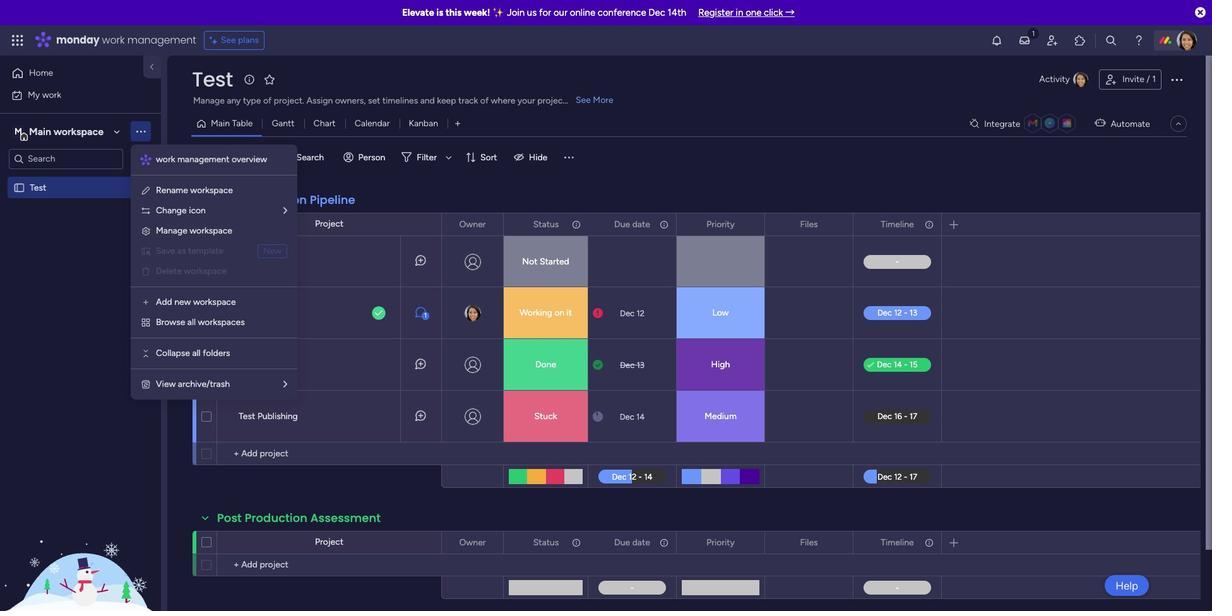 Task type: describe. For each thing, give the bounding box(es) containing it.
Post Production Assessment field
[[214, 510, 384, 527]]

where
[[491, 95, 516, 106]]

test building
[[239, 308, 289, 318]]

view archive/trash
[[156, 379, 230, 390]]

new project button
[[191, 147, 251, 167]]

not
[[523, 256, 538, 267]]

your
[[518, 95, 536, 106]]

test publishing
[[239, 411, 298, 422]]

browse all workspaces
[[156, 317, 245, 328]]

delete workspace image
[[141, 267, 151, 277]]

inbox image
[[1019, 34, 1032, 47]]

/
[[1147, 74, 1151, 85]]

chart
[[314, 118, 336, 129]]

2 files from the top
[[801, 537, 818, 548]]

→
[[786, 7, 795, 18]]

new project inside button
[[196, 152, 246, 162]]

see plans button
[[204, 31, 265, 50]]

search everything image
[[1106, 34, 1118, 47]]

sort button
[[460, 147, 505, 167]]

rename
[[156, 185, 188, 196]]

2 status field from the top
[[530, 536, 562, 550]]

test production pipeline
[[217, 192, 356, 208]]

our
[[554, 7, 568, 18]]

as
[[177, 246, 186, 256]]

+ Add project text field
[[224, 447, 436, 462]]

due for post production assessment
[[615, 537, 631, 548]]

not started
[[523, 256, 570, 267]]

test for test publishing
[[239, 411, 255, 422]]

1 of from the left
[[263, 95, 272, 106]]

add view image
[[455, 119, 461, 129]]

working on it
[[520, 308, 572, 318]]

test for test testing
[[239, 359, 255, 370]]

kanban
[[409, 118, 438, 129]]

timeline for post production assessment
[[882, 537, 915, 548]]

2 status from the top
[[534, 537, 559, 548]]

home button
[[8, 63, 136, 83]]

column information image for timeline
[[925, 220, 935, 230]]

manage workspace
[[156, 226, 232, 236]]

collapse board header image
[[1174, 119, 1185, 129]]

started
[[540, 256, 570, 267]]

test for test production pipeline
[[217, 192, 241, 208]]

test for test building
[[239, 308, 255, 318]]

2 horizontal spatial new
[[263, 246, 282, 256]]

calendar button
[[345, 114, 400, 134]]

post
[[217, 510, 242, 526]]

archive/trash
[[178, 379, 230, 390]]

dec 14
[[620, 412, 645, 422]]

show board description image
[[242, 73, 257, 86]]

medium
[[705, 411, 737, 422]]

priority for second priority field from the top
[[707, 537, 735, 548]]

home
[[29, 68, 53, 78]]

register in one click → link
[[699, 7, 795, 18]]

1 status from the top
[[534, 219, 559, 230]]

see plans
[[221, 35, 259, 45]]

dec for dec 12
[[620, 309, 635, 318]]

new
[[175, 297, 191, 308]]

menu item containing save as template
[[141, 244, 287, 259]]

Search in workspace field
[[27, 152, 106, 166]]

calendar
[[355, 118, 390, 129]]

add
[[156, 297, 172, 308]]

dapulse checkmark sign image
[[868, 358, 875, 373]]

lottie animation image
[[0, 484, 161, 612]]

collapse all folders image
[[141, 349, 151, 359]]

pipeline
[[310, 192, 356, 208]]

rename workspace image
[[141, 186, 151, 196]]

project down pipeline
[[315, 219, 344, 229]]

date for test production pipeline
[[633, 219, 651, 230]]

2 of from the left
[[481, 95, 489, 106]]

1 horizontal spatial new
[[239, 256, 257, 267]]

change icon image
[[141, 206, 151, 216]]

person
[[359, 152, 386, 163]]

browse
[[156, 317, 185, 328]]

management inside menu
[[177, 154, 230, 165]]

list arrow image
[[284, 207, 287, 215]]

owner for first owner field from the bottom of the page
[[460, 537, 486, 548]]

james peterson image
[[1178, 30, 1198, 51]]

lottie animation element
[[0, 484, 161, 612]]

elevate
[[402, 7, 434, 18]]

workspace image
[[12, 125, 25, 139]]

all for collapse
[[192, 348, 201, 359]]

sort
[[481, 152, 498, 163]]

delete workspace
[[156, 266, 227, 277]]

owner for 1st owner field from the top of the page
[[460, 219, 486, 230]]

work management overview
[[156, 154, 267, 165]]

manage for manage workspace
[[156, 226, 188, 236]]

invite members image
[[1047, 34, 1059, 47]]

priority for 2nd priority field from the bottom
[[707, 219, 735, 230]]

service icon image
[[141, 246, 151, 256]]

my work button
[[8, 85, 136, 105]]

add new workspace
[[156, 297, 236, 308]]

icon
[[189, 205, 206, 216]]

owners,
[[335, 95, 366, 106]]

test up any
[[192, 65, 233, 93]]

see more
[[576, 95, 614, 106]]

it
[[567, 308, 572, 318]]

conference
[[598, 7, 647, 18]]

rename workspace
[[156, 185, 233, 196]]

monday
[[56, 33, 100, 47]]

register
[[699, 7, 734, 18]]

join
[[507, 7, 525, 18]]

dec for dec 14
[[620, 412, 635, 422]]

v2 done deadline image
[[593, 359, 603, 371]]

collapse
[[156, 348, 190, 359]]

workspace for rename workspace
[[190, 185, 233, 196]]

Test Production Pipeline field
[[214, 192, 359, 208]]

add to favorites image
[[263, 73, 276, 86]]

activity button
[[1035, 69, 1095, 90]]

my
[[28, 89, 40, 100]]

chart button
[[304, 114, 345, 134]]

help button
[[1106, 576, 1150, 596]]

my work
[[28, 89, 61, 100]]

timelines
[[383, 95, 418, 106]]

due date for pipeline
[[615, 219, 651, 230]]

project
[[538, 95, 566, 106]]

1 image
[[1028, 26, 1040, 40]]

12
[[637, 309, 645, 318]]

this
[[446, 7, 462, 18]]

browse all workspaces image
[[141, 318, 151, 328]]

track
[[459, 95, 478, 106]]

v2 overdue deadline image
[[593, 307, 603, 319]]

any
[[227, 95, 241, 106]]

work for monday
[[102, 33, 125, 47]]

project inside button
[[217, 152, 246, 162]]

publishing
[[258, 411, 298, 422]]

project up + add project text box
[[315, 537, 344, 548]]

notifications image
[[991, 34, 1004, 47]]

overview
[[232, 154, 267, 165]]



Task type: locate. For each thing, give the bounding box(es) containing it.
1 horizontal spatial work
[[102, 33, 125, 47]]

help image
[[1133, 34, 1146, 47]]

and
[[421, 95, 435, 106]]

1 vertical spatial status
[[534, 537, 559, 548]]

2 priority from the top
[[707, 537, 735, 548]]

workspace for manage workspace
[[190, 226, 232, 236]]

help
[[1116, 580, 1139, 592]]

0 vertical spatial due date
[[615, 219, 651, 230]]

list arrow image
[[284, 380, 287, 389]]

Search field
[[293, 148, 331, 166]]

Files field
[[798, 218, 822, 232], [798, 536, 822, 550]]

1 vertical spatial status field
[[530, 536, 562, 550]]

dec
[[649, 7, 666, 18], [620, 309, 635, 318], [620, 360, 635, 370], [620, 412, 635, 422]]

see for see plans
[[221, 35, 236, 45]]

1 vertical spatial management
[[177, 154, 230, 165]]

work for my
[[42, 89, 61, 100]]

1 owner from the top
[[460, 219, 486, 230]]

new project down main table button
[[196, 152, 246, 162]]

invite
[[1123, 74, 1145, 85]]

change
[[156, 205, 187, 216]]

0 vertical spatial owner
[[460, 219, 486, 230]]

Test field
[[189, 65, 236, 93]]

1 horizontal spatial see
[[576, 95, 591, 106]]

filter
[[417, 152, 437, 163]]

new right 'template'
[[239, 256, 257, 267]]

dec left "13"
[[620, 360, 635, 370]]

register in one click →
[[699, 7, 795, 18]]

2 due date from the top
[[615, 537, 651, 548]]

angle down image
[[257, 153, 263, 162]]

post production assessment
[[217, 510, 381, 526]]

menu containing work management overview
[[131, 145, 298, 400]]

building
[[258, 308, 289, 318]]

1 vertical spatial work
[[42, 89, 61, 100]]

0 vertical spatial production
[[244, 192, 307, 208]]

online
[[570, 7, 596, 18]]

0 vertical spatial date
[[633, 219, 651, 230]]

workspace for delete workspace
[[184, 266, 227, 277]]

2 files field from the top
[[798, 536, 822, 550]]

new project up test building
[[239, 256, 288, 267]]

see left plans
[[221, 35, 236, 45]]

due for test production pipeline
[[615, 219, 631, 230]]

filter button
[[397, 147, 457, 167]]

project.
[[274, 95, 304, 106]]

timeline field for post production assessment
[[878, 536, 918, 550]]

workspace up search in workspace field
[[54, 125, 104, 137]]

0 vertical spatial due
[[615, 219, 631, 230]]

0 vertical spatial priority
[[707, 219, 735, 230]]

1 horizontal spatial manage
[[193, 95, 225, 106]]

project down list arrow image
[[259, 256, 288, 267]]

production down angle down icon
[[244, 192, 307, 208]]

0 horizontal spatial column information image
[[572, 220, 582, 230]]

1 vertical spatial see
[[576, 95, 591, 106]]

all for browse
[[188, 317, 196, 328]]

Priority field
[[704, 218, 738, 232], [704, 536, 738, 550]]

2 vertical spatial work
[[156, 154, 175, 165]]

1 files from the top
[[801, 219, 818, 230]]

manage for manage any type of project. assign owners, set timelines and keep track of where your project stands.
[[193, 95, 225, 106]]

dec left 12
[[620, 309, 635, 318]]

1 vertical spatial files
[[801, 537, 818, 548]]

0 vertical spatial due date field
[[612, 218, 654, 232]]

0 vertical spatial all
[[188, 317, 196, 328]]

1 vertical spatial timeline
[[882, 537, 915, 548]]

1 priority field from the top
[[704, 218, 738, 232]]

1 vertical spatial due
[[615, 537, 631, 548]]

Status field
[[530, 218, 562, 232], [530, 536, 562, 550]]

Owner field
[[456, 218, 489, 232], [456, 536, 489, 550]]

dec left 14th
[[649, 7, 666, 18]]

one
[[746, 7, 762, 18]]

production for test
[[244, 192, 307, 208]]

main left the table on the top left
[[211, 118, 230, 129]]

0 horizontal spatial see
[[221, 35, 236, 45]]

is
[[437, 7, 444, 18]]

1 vertical spatial priority field
[[704, 536, 738, 550]]

apps image
[[1075, 34, 1087, 47]]

work up rename
[[156, 154, 175, 165]]

work right the monday
[[102, 33, 125, 47]]

+ Add project text field
[[224, 558, 436, 573]]

project
[[217, 152, 246, 162], [315, 219, 344, 229], [259, 256, 288, 267], [315, 537, 344, 548]]

main table button
[[191, 114, 262, 134]]

13
[[637, 360, 645, 370]]

arrow down image
[[442, 150, 457, 165]]

dec for dec 13
[[620, 360, 635, 370]]

workspace selection element
[[12, 124, 106, 141]]

1 inside 1 button
[[425, 312, 427, 320]]

1 horizontal spatial column information image
[[925, 220, 935, 230]]

0 horizontal spatial work
[[42, 89, 61, 100]]

0 vertical spatial timeline
[[882, 219, 915, 230]]

2 due from the top
[[615, 537, 631, 548]]

1 vertical spatial manage
[[156, 226, 188, 236]]

1 timeline from the top
[[882, 219, 915, 230]]

0 vertical spatial priority field
[[704, 218, 738, 232]]

2 date from the top
[[633, 537, 651, 548]]

select product image
[[11, 34, 24, 47]]

0 horizontal spatial of
[[263, 95, 272, 106]]

1 column information image from the left
[[572, 220, 582, 230]]

work right my
[[42, 89, 61, 100]]

0 horizontal spatial new
[[196, 152, 215, 162]]

priority
[[707, 219, 735, 230], [707, 537, 735, 548]]

0 vertical spatial new project
[[196, 152, 246, 162]]

manage workspace image
[[141, 226, 151, 236]]

see inside button
[[221, 35, 236, 45]]

template
[[188, 246, 224, 256]]

timeline field for test production pipeline
[[878, 218, 918, 232]]

timeline for test production pipeline
[[882, 219, 915, 230]]

of right type
[[263, 95, 272, 106]]

due date for assessment
[[615, 537, 651, 548]]

1 timeline field from the top
[[878, 218, 918, 232]]

workspace up icon
[[190, 185, 233, 196]]

working
[[520, 308, 553, 318]]

low
[[713, 308, 729, 318]]

0 vertical spatial manage
[[193, 95, 225, 106]]

1 due date field from the top
[[612, 218, 654, 232]]

workspace for main workspace
[[54, 125, 104, 137]]

1 files field from the top
[[798, 218, 822, 232]]

see for see more
[[576, 95, 591, 106]]

elevate is this week! ✨ join us for our online conference dec 14th
[[402, 7, 687, 18]]

table
[[232, 118, 253, 129]]

testing
[[258, 359, 286, 370]]

work
[[102, 33, 125, 47], [42, 89, 61, 100], [156, 154, 175, 165]]

2 timeline from the top
[[882, 537, 915, 548]]

1 vertical spatial files field
[[798, 536, 822, 550]]

1 horizontal spatial of
[[481, 95, 489, 106]]

production right post
[[245, 510, 308, 526]]

1 vertical spatial date
[[633, 537, 651, 548]]

1 vertical spatial owner
[[460, 537, 486, 548]]

collapse all folders
[[156, 348, 230, 359]]

2 timeline field from the top
[[878, 536, 918, 550]]

high
[[712, 359, 731, 370]]

main inside button
[[211, 118, 230, 129]]

0 vertical spatial status
[[534, 219, 559, 230]]

due date
[[615, 219, 651, 230], [615, 537, 651, 548]]

column information image
[[572, 220, 582, 230], [925, 220, 935, 230]]

integrate
[[985, 118, 1021, 129]]

1 owner field from the top
[[456, 218, 489, 232]]

date
[[633, 219, 651, 230], [633, 537, 651, 548]]

1 status field from the top
[[530, 218, 562, 232]]

0 horizontal spatial 1
[[425, 312, 427, 320]]

2 priority field from the top
[[704, 536, 738, 550]]

new inside button
[[196, 152, 215, 162]]

test right icon
[[217, 192, 241, 208]]

public board image
[[13, 182, 25, 194]]

workspace inside 'element'
[[54, 125, 104, 137]]

manage down change
[[156, 226, 188, 236]]

us
[[527, 7, 537, 18]]

1 vertical spatial new project
[[239, 256, 288, 267]]

workspace down 'template'
[[184, 266, 227, 277]]

due date field for test production pipeline
[[612, 218, 654, 232]]

autopilot image
[[1096, 115, 1106, 131]]

1 priority from the top
[[707, 219, 735, 230]]

gantt
[[272, 118, 295, 129]]

main right workspace "icon"
[[29, 125, 51, 137]]

folders
[[203, 348, 230, 359]]

new down test production pipeline field at left
[[263, 246, 282, 256]]

see more link
[[575, 94, 615, 107]]

of
[[263, 95, 272, 106], [481, 95, 489, 106]]

0 vertical spatial owner field
[[456, 218, 489, 232]]

test list box
[[0, 174, 161, 369]]

1 vertical spatial timeline field
[[878, 536, 918, 550]]

workspaces
[[198, 317, 245, 328]]

view archive/trash image
[[141, 380, 151, 390]]

workspace options image
[[135, 125, 147, 138]]

test left building
[[239, 308, 255, 318]]

0 vertical spatial files field
[[798, 218, 822, 232]]

menu
[[131, 145, 298, 400]]

m
[[15, 126, 22, 137]]

1 due from the top
[[615, 219, 631, 230]]

monday work management
[[56, 33, 196, 47]]

1 vertical spatial 1
[[425, 312, 427, 320]]

column information image for status
[[572, 220, 582, 230]]

view
[[156, 379, 176, 390]]

work inside button
[[42, 89, 61, 100]]

kanban button
[[400, 114, 448, 134]]

1 vertical spatial owner field
[[456, 536, 489, 550]]

option
[[0, 176, 161, 179]]

automate
[[1111, 118, 1151, 129]]

dec 13
[[620, 360, 645, 370]]

activity
[[1040, 74, 1071, 85]]

0 vertical spatial status field
[[530, 218, 562, 232]]

0 horizontal spatial manage
[[156, 226, 188, 236]]

1 vertical spatial all
[[192, 348, 201, 359]]

work inside menu
[[156, 154, 175, 165]]

options image
[[659, 214, 668, 235], [924, 214, 933, 235], [486, 532, 495, 554], [571, 532, 580, 554], [924, 532, 933, 554]]

due
[[615, 219, 631, 230], [615, 537, 631, 548]]

1 horizontal spatial 1
[[1153, 74, 1157, 85]]

0 vertical spatial see
[[221, 35, 236, 45]]

2 due date field from the top
[[612, 536, 654, 550]]

type
[[243, 95, 261, 106]]

workspace up 'template'
[[190, 226, 232, 236]]

week!
[[464, 7, 491, 18]]

due date field for post production assessment
[[612, 536, 654, 550]]

in
[[736, 7, 744, 18]]

test inside list box
[[30, 182, 46, 193]]

add new workspace image
[[141, 298, 151, 308]]

1 button
[[401, 287, 442, 339]]

main inside workspace selection 'element'
[[29, 125, 51, 137]]

1 vertical spatial priority
[[707, 537, 735, 548]]

test right the public board image
[[30, 182, 46, 193]]

2 horizontal spatial work
[[156, 154, 175, 165]]

assessment
[[311, 510, 381, 526]]

test left testing
[[239, 359, 255, 370]]

production inside post production assessment field
[[245, 510, 308, 526]]

0 vertical spatial work
[[102, 33, 125, 47]]

delete workspace menu item
[[141, 264, 287, 279]]

all left folders
[[192, 348, 201, 359]]

2 owner field from the top
[[456, 536, 489, 550]]

0 vertical spatial management
[[127, 33, 196, 47]]

2 column information image from the left
[[925, 220, 935, 230]]

for
[[539, 7, 552, 18]]

dec 12
[[620, 309, 645, 318]]

stuck
[[535, 411, 558, 422]]

dec left 14
[[620, 412, 635, 422]]

test testing
[[239, 359, 286, 370]]

stands.
[[569, 95, 597, 106]]

production inside test production pipeline field
[[244, 192, 307, 208]]

Timeline field
[[878, 218, 918, 232], [878, 536, 918, 550]]

of right track
[[481, 95, 489, 106]]

on
[[555, 308, 565, 318]]

column information image
[[660, 220, 670, 230], [572, 538, 582, 548], [660, 538, 670, 548], [925, 538, 935, 548]]

invite / 1
[[1123, 74, 1157, 85]]

manage down test field
[[193, 95, 225, 106]]

keep
[[437, 95, 456, 106]]

1 inside invite / 1 button
[[1153, 74, 1157, 85]]

files
[[801, 219, 818, 230], [801, 537, 818, 548]]

0 horizontal spatial main
[[29, 125, 51, 137]]

project left angle down icon
[[217, 152, 246, 162]]

1 due date from the top
[[615, 219, 651, 230]]

production for post
[[245, 510, 308, 526]]

menu item
[[141, 244, 287, 259]]

see left more
[[576, 95, 591, 106]]

new up rename workspace
[[196, 152, 215, 162]]

workspace inside menu item
[[184, 266, 227, 277]]

dapulse integrations image
[[970, 119, 980, 129]]

1 horizontal spatial main
[[211, 118, 230, 129]]

invite / 1 button
[[1100, 69, 1162, 90]]

2 owner from the top
[[460, 537, 486, 548]]

date for post production assessment
[[633, 537, 651, 548]]

workspace up workspaces
[[193, 297, 236, 308]]

all
[[188, 317, 196, 328], [192, 348, 201, 359]]

test inside field
[[217, 192, 241, 208]]

0 vertical spatial 1
[[1153, 74, 1157, 85]]

timeline
[[882, 219, 915, 230], [882, 537, 915, 548]]

person button
[[338, 147, 393, 167]]

main for main table
[[211, 118, 230, 129]]

1 vertical spatial due date field
[[612, 536, 654, 550]]

menu image
[[563, 151, 576, 164]]

1 vertical spatial production
[[245, 510, 308, 526]]

Due date field
[[612, 218, 654, 232], [612, 536, 654, 550]]

1 date from the top
[[633, 219, 651, 230]]

save as template
[[156, 246, 224, 256]]

main for main workspace
[[29, 125, 51, 137]]

main table
[[211, 118, 253, 129]]

1 vertical spatial due date
[[615, 537, 651, 548]]

test left the publishing
[[239, 411, 255, 422]]

status
[[534, 219, 559, 230], [534, 537, 559, 548]]

0 vertical spatial timeline field
[[878, 218, 918, 232]]

manage any type of project. assign owners, set timelines and keep track of where your project stands.
[[193, 95, 597, 106]]

all down "add new workspace"
[[188, 317, 196, 328]]

0 vertical spatial files
[[801, 219, 818, 230]]

options image
[[1170, 72, 1185, 87], [486, 214, 495, 235], [571, 214, 580, 235], [659, 532, 668, 554]]



Task type: vqa. For each thing, say whether or not it's contained in the screenshot.
overview on the left top of page
yes



